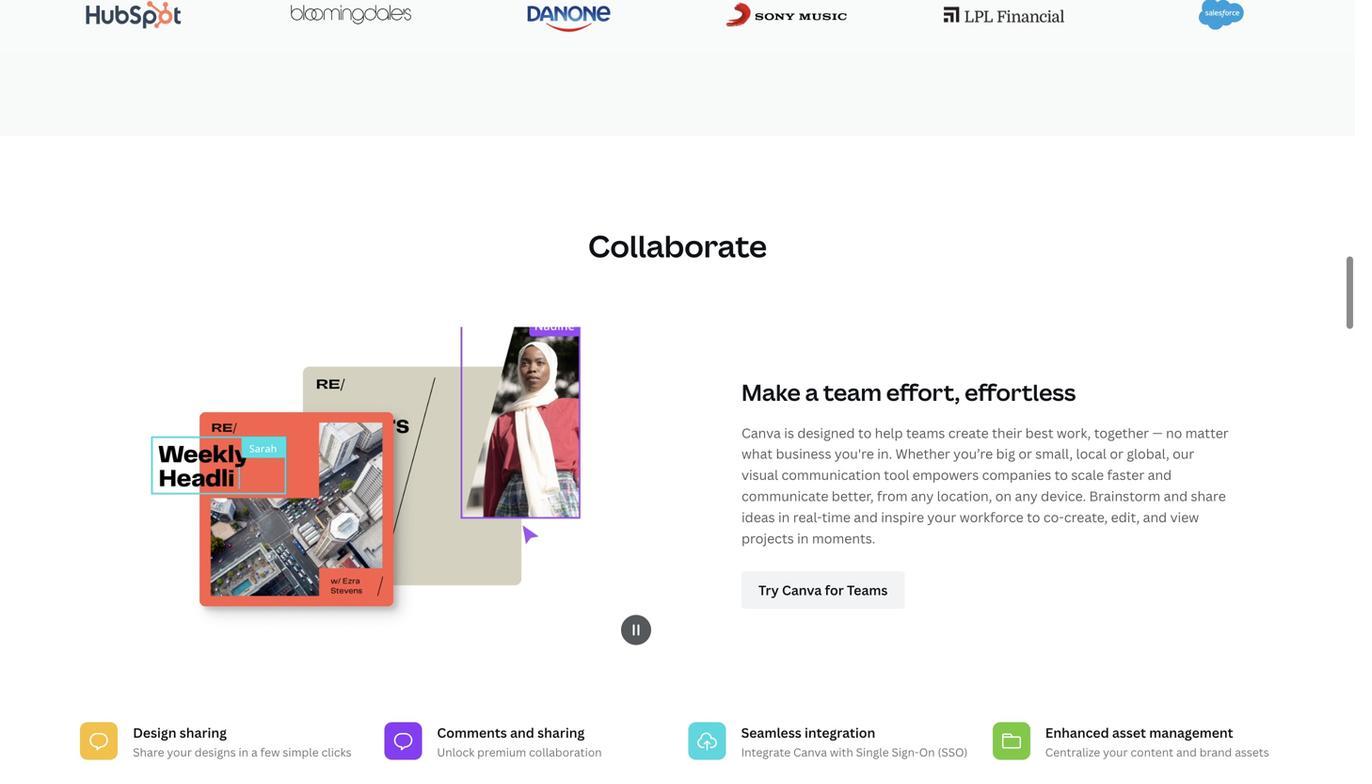 Task type: locate. For each thing, give the bounding box(es) containing it.
create,
[[1064, 508, 1108, 526]]

teams up whether
[[906, 424, 945, 442]]

enhanced asset management centralize your content and brand assets with access permissions.
[[1046, 724, 1270, 765]]

real-
[[793, 508, 822, 526]]

0 horizontal spatial device.
[[244, 763, 282, 765]]

0 horizontal spatial teams
[[570, 763, 604, 765]]

edit,
[[1111, 508, 1140, 526]]

sharing up designs
[[180, 724, 227, 742]]

sharing up collaboration
[[538, 724, 585, 742]]

0 horizontal spatial a
[[251, 745, 258, 760]]

2 or from the left
[[1110, 445, 1124, 463]]

sharing
[[180, 724, 227, 742], [538, 724, 585, 742]]

any down designs
[[221, 763, 241, 765]]

your inside canva is designed to help teams create their best work, together — no matter what business you're in. whether you're big or small, local or global, our visual communication tool empowers companies to scale faster and communicate better, from any location, on any device. brainstorm and share ideas in real-time and inspire your workforce to co-create, edit, and view projects in moments.
[[928, 508, 957, 526]]

a left the team
[[805, 377, 819, 408]]

0 horizontal spatial with
[[133, 763, 156, 765]]

1 vertical spatial on
[[205, 763, 219, 765]]

on
[[919, 745, 935, 760]]

1 horizontal spatial with
[[830, 745, 854, 760]]

teams
[[906, 424, 945, 442], [570, 763, 604, 765]]

1 horizontal spatial or
[[1110, 445, 1124, 463]]

ideas
[[742, 508, 775, 526]]

and
[[1148, 466, 1172, 484], [1164, 487, 1188, 505], [854, 508, 878, 526], [1143, 508, 1167, 526], [510, 724, 535, 742], [1177, 745, 1197, 760], [741, 763, 762, 765]]

1 vertical spatial device.
[[244, 763, 282, 765]]

any up inspire
[[911, 487, 934, 505]]

to down premium
[[510, 763, 521, 765]]

any
[[911, 487, 934, 505], [1015, 487, 1038, 505], [221, 763, 241, 765]]

device. inside design sharing share your designs in a few simple clicks with anyone, on any device.
[[244, 763, 282, 765]]

or down together
[[1110, 445, 1124, 463]]

0 vertical spatial teams
[[906, 424, 945, 442]]

canva
[[742, 424, 781, 442], [794, 745, 827, 760]]

2 horizontal spatial with
[[1046, 763, 1069, 765]]

any inside design sharing share your designs in a few simple clicks with anyone, on any device.
[[221, 763, 241, 765]]

enhanced
[[1046, 724, 1109, 742]]

1 vertical spatial a
[[251, 745, 258, 760]]

together
[[1094, 424, 1149, 442]]

on down designs
[[205, 763, 219, 765]]

or right big
[[1019, 445, 1033, 463]]

authentication.
[[828, 763, 913, 765]]

what
[[742, 445, 773, 463]]

hubspot image
[[86, 1, 181, 28]]

and down better,
[[854, 508, 878, 526]]

unlock
[[437, 745, 475, 760]]

and down management
[[1177, 745, 1197, 760]]

0 horizontal spatial on
[[205, 763, 219, 765]]

and down integrate
[[741, 763, 762, 765]]

1 horizontal spatial on
[[996, 487, 1012, 505]]

and up premium
[[510, 724, 535, 742]]

with inside design sharing share your designs in a few simple clicks with anyone, on any device.
[[133, 763, 156, 765]]

from
[[877, 487, 908, 505]]

bloomingdale's image
[[291, 5, 412, 25]]

teams inside canva is designed to help teams create their best work, together — no matter what business you're in. whether you're big or small, local or global, our visual communication tool empowers companies to scale faster and communicate better, from any location, on any device. brainstorm and share ideas in real-time and inspire your workforce to co-create, edit, and view projects in moments.
[[906, 424, 945, 442]]

1 horizontal spatial a
[[805, 377, 819, 408]]

communication
[[782, 466, 881, 484]]

device.
[[1041, 487, 1086, 505], [244, 763, 282, 765]]

to
[[858, 424, 872, 442], [1055, 466, 1068, 484], [1027, 508, 1041, 526], [510, 763, 521, 765]]

1 horizontal spatial your
[[928, 508, 957, 526]]

2 horizontal spatial your
[[1103, 745, 1128, 760]]

view
[[1171, 508, 1199, 526]]

device. down the few
[[244, 763, 282, 765]]

0 horizontal spatial canva
[[742, 424, 781, 442]]

0 vertical spatial canva
[[742, 424, 781, 442]]

with down centralize
[[1046, 763, 1069, 765]]

global,
[[1127, 445, 1170, 463]]

1 horizontal spatial device.
[[1041, 487, 1086, 505]]

sign-
[[892, 745, 919, 760]]

1 horizontal spatial canva
[[794, 745, 827, 760]]

canva up factor
[[794, 745, 827, 760]]

with inside enhanced asset management centralize your content and brand assets with access permissions.
[[1046, 763, 1069, 765]]

device. up co-
[[1041, 487, 1086, 505]]

1 horizontal spatial sharing
[[538, 724, 585, 742]]

on inside canva is designed to help teams create their best work, together — no matter what business you're in. whether you're big or small, local or global, our visual communication tool empowers companies to scale faster and communicate better, from any location, on any device. brainstorm and share ideas in real-time and inspire your workforce to co-create, edit, and view projects in moments.
[[996, 487, 1012, 505]]

a
[[805, 377, 819, 408], [251, 745, 258, 760]]

0 vertical spatial a
[[805, 377, 819, 408]]

(sso)
[[938, 745, 968, 760]]

and inside 'comments and sharing unlock premium collaboration functionality to support teams at scale.'
[[510, 724, 535, 742]]

canva is designed to help teams create their best work, together — no matter what business you're in. whether you're big or small, local or global, our visual communication tool empowers companies to scale faster and communicate better, from any location, on any device. brainstorm and share ideas in real-time and inspire your workforce to co-create, edit, and view projects in moments.
[[742, 424, 1229, 547]]

to inside 'comments and sharing unlock premium collaboration functionality to support teams at scale.'
[[510, 763, 521, 765]]

premium
[[477, 745, 526, 760]]

your up anyone,
[[167, 745, 192, 760]]

your
[[928, 508, 957, 526], [167, 745, 192, 760], [1103, 745, 1128, 760]]

effort,
[[887, 377, 960, 408]]

0 horizontal spatial your
[[167, 745, 192, 760]]

you're
[[954, 445, 993, 463]]

and up view
[[1164, 487, 1188, 505]]

1 sharing from the left
[[180, 724, 227, 742]]

1 vertical spatial canva
[[794, 745, 827, 760]]

1 horizontal spatial teams
[[906, 424, 945, 442]]

share
[[133, 745, 164, 760]]

your down asset
[[1103, 745, 1128, 760]]

1 horizontal spatial any
[[911, 487, 934, 505]]

time
[[822, 508, 851, 526]]

1 vertical spatial in
[[797, 529, 809, 547]]

and right edit, at the bottom of the page
[[1143, 508, 1167, 526]]

work,
[[1057, 424, 1091, 442]]

in
[[778, 508, 790, 526], [797, 529, 809, 547], [239, 745, 249, 760]]

0 horizontal spatial any
[[221, 763, 241, 765]]

business
[[776, 445, 832, 463]]

2 horizontal spatial in
[[797, 529, 809, 547]]

in down real- on the bottom of page
[[797, 529, 809, 547]]

brainstorm
[[1090, 487, 1161, 505]]

your down location,
[[928, 508, 957, 526]]

0 horizontal spatial or
[[1019, 445, 1033, 463]]

with inside the 'seamless integration integrate canva with single sign-on (sso) and two-factor authentication.'
[[830, 745, 854, 760]]

canva up what
[[742, 424, 781, 442]]

in down 'communicate'
[[778, 508, 790, 526]]

0 horizontal spatial in
[[239, 745, 249, 760]]

on up 'workforce'
[[996, 487, 1012, 505]]

with down share
[[133, 763, 156, 765]]

teams inside 'comments and sharing unlock premium collaboration functionality to support teams at scale.'
[[570, 763, 604, 765]]

companies
[[982, 466, 1052, 484]]

2 horizontal spatial any
[[1015, 487, 1038, 505]]

with down integration
[[830, 745, 854, 760]]

on
[[996, 487, 1012, 505], [205, 763, 219, 765]]

a left the few
[[251, 745, 258, 760]]

any down companies
[[1015, 487, 1038, 505]]

designs
[[195, 745, 236, 760]]

faster
[[1107, 466, 1145, 484]]

2 sharing from the left
[[538, 724, 585, 742]]

comments and sharing unlock premium collaboration functionality to support teams at scale.
[[437, 724, 651, 765]]

empowers
[[913, 466, 979, 484]]

and down global,
[[1148, 466, 1172, 484]]

factor
[[791, 763, 826, 765]]

is
[[784, 424, 794, 442]]

and inside enhanced asset management centralize your content and brand assets with access permissions.
[[1177, 745, 1197, 760]]

support
[[524, 763, 568, 765]]

or
[[1019, 445, 1033, 463], [1110, 445, 1124, 463]]

0 vertical spatial device.
[[1041, 487, 1086, 505]]

teams down collaboration
[[570, 763, 604, 765]]

our
[[1173, 445, 1195, 463]]

1 vertical spatial teams
[[570, 763, 604, 765]]

0 vertical spatial on
[[996, 487, 1012, 505]]

in left the few
[[239, 745, 249, 760]]

canva inside the 'seamless integration integrate canva with single sign-on (sso) and two-factor authentication.'
[[794, 745, 827, 760]]

your inside enhanced asset management centralize your content and brand assets with access permissions.
[[1103, 745, 1128, 760]]

2 vertical spatial in
[[239, 745, 249, 760]]

clicks
[[322, 745, 352, 760]]

access
[[1072, 763, 1108, 765]]

functionality
[[437, 763, 507, 765]]

location,
[[937, 487, 993, 505]]

with
[[830, 745, 854, 760], [133, 763, 156, 765], [1046, 763, 1069, 765]]

on inside design sharing share your designs in a few simple clicks with anyone, on any device.
[[205, 763, 219, 765]]

team
[[824, 377, 882, 408]]

1 horizontal spatial in
[[778, 508, 790, 526]]

communicate
[[742, 487, 829, 505]]

0 horizontal spatial sharing
[[180, 724, 227, 742]]

inspire
[[881, 508, 924, 526]]

lpl financial image
[[944, 7, 1064, 23]]



Task type: vqa. For each thing, say whether or not it's contained in the screenshot.
"Danone" image
yes



Task type: describe. For each thing, give the bounding box(es) containing it.
scale.
[[620, 763, 651, 765]]

simple
[[283, 745, 319, 760]]

best
[[1026, 424, 1054, 442]]

tool
[[884, 466, 910, 484]]

effortless
[[965, 377, 1076, 408]]

to left co-
[[1027, 508, 1041, 526]]

integrate
[[741, 745, 791, 760]]

visual
[[742, 466, 779, 484]]

designed
[[798, 424, 855, 442]]

at
[[606, 763, 617, 765]]

co-
[[1044, 508, 1064, 526]]

sharing inside 'comments and sharing unlock premium collaboration functionality to support teams at scale.'
[[538, 724, 585, 742]]

anyone,
[[159, 763, 202, 765]]

you're
[[835, 445, 874, 463]]

comments
[[437, 724, 507, 742]]

management
[[1150, 724, 1234, 742]]

big
[[996, 445, 1016, 463]]

help
[[875, 424, 903, 442]]

few
[[260, 745, 280, 760]]

to down small,
[[1055, 466, 1068, 484]]

create
[[949, 424, 989, 442]]

danone image
[[528, 0, 610, 32]]

matter
[[1186, 424, 1229, 442]]

permissions.
[[1111, 763, 1180, 765]]

make a team effort, effortless
[[742, 377, 1076, 408]]

device. inside canva is designed to help teams create their best work, together — no matter what business you're in. whether you're big or small, local or global, our visual communication tool empowers companies to scale faster and communicate better, from any location, on any device. brainstorm and share ideas in real-time and inspire your workforce to co-create, edit, and view projects in moments.
[[1041, 487, 1086, 505]]

to up you're
[[858, 424, 872, 442]]

workforce
[[960, 508, 1024, 526]]

—
[[1153, 424, 1163, 442]]

local
[[1076, 445, 1107, 463]]

single
[[856, 745, 889, 760]]

two-
[[765, 763, 791, 765]]

design
[[133, 724, 176, 742]]

small,
[[1036, 445, 1073, 463]]

1 or from the left
[[1019, 445, 1033, 463]]

projects
[[742, 529, 794, 547]]

assets
[[1235, 745, 1270, 760]]

your inside design sharing share your designs in a few simple clicks with anyone, on any device.
[[167, 745, 192, 760]]

sony music image
[[726, 2, 847, 27]]

content
[[1131, 745, 1174, 760]]

whether
[[896, 445, 951, 463]]

centralize
[[1046, 745, 1101, 760]]

0 vertical spatial in
[[778, 508, 790, 526]]

in.
[[878, 445, 893, 463]]

salesforce image
[[1199, 0, 1245, 31]]

brand
[[1200, 745, 1232, 760]]

design sharing share your designs in a few simple clicks with anyone, on any device.
[[133, 724, 352, 765]]

moments.
[[812, 529, 876, 547]]

share
[[1191, 487, 1226, 505]]

asset
[[1113, 724, 1147, 742]]

collaborate
[[588, 226, 767, 267]]

integration
[[805, 724, 876, 742]]

better,
[[832, 487, 874, 505]]

scale
[[1072, 466, 1104, 484]]

seamless integration integrate canva with single sign-on (sso) and two-factor authentication.
[[741, 724, 968, 765]]

their
[[992, 424, 1023, 442]]

make
[[742, 377, 801, 408]]

a inside design sharing share your designs in a few simple clicks with anyone, on any device.
[[251, 745, 258, 760]]

canva inside canva is designed to help teams create their best work, together — no matter what business you're in. whether you're big or small, local or global, our visual communication tool empowers companies to scale faster and communicate better, from any location, on any device. brainstorm and share ideas in real-time and inspire your workforce to co-create, edit, and view projects in moments.
[[742, 424, 781, 442]]

no
[[1166, 424, 1183, 442]]

seamless
[[741, 724, 802, 742]]

collaboration
[[529, 745, 602, 760]]

sharing inside design sharing share your designs in a few simple clicks with anyone, on any device.
[[180, 724, 227, 742]]

and inside the 'seamless integration integrate canva with single sign-on (sso) and two-factor authentication.'
[[741, 763, 762, 765]]

in inside design sharing share your designs in a few simple clicks with anyone, on any device.
[[239, 745, 249, 760]]



